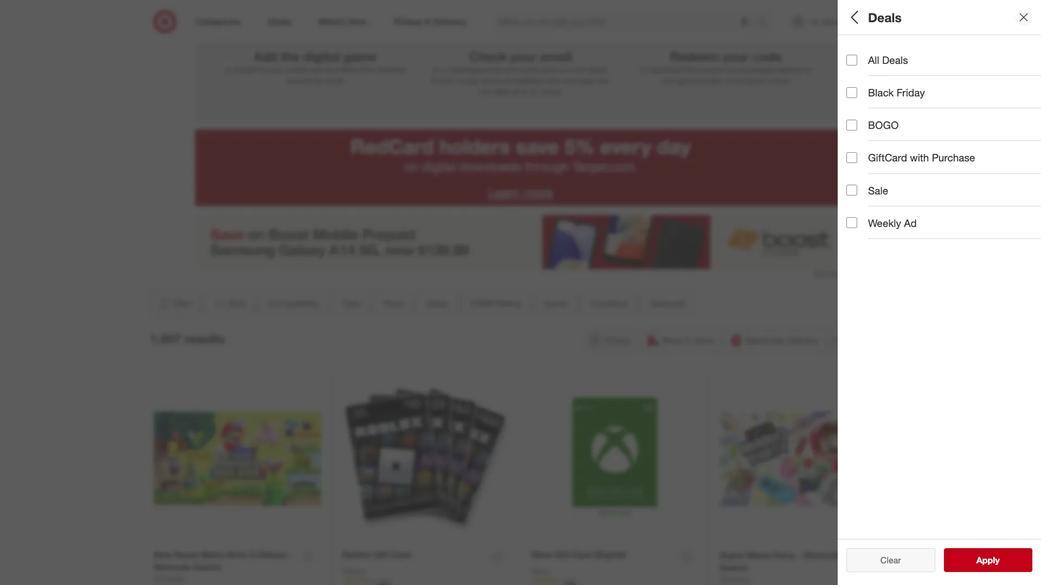 Task type: vqa. For each thing, say whether or not it's contained in the screenshot.
temps.
no



Task type: describe. For each thing, give the bounding box(es) containing it.
new super mario bros u deluxe - nintendo switch link
[[154, 549, 295, 574]]

party
[[773, 550, 795, 561]]

advertisement region
[[195, 215, 846, 269]]

to right 'steps.'
[[640, 65, 647, 74]]

roblox for roblox gift card
[[342, 550, 371, 561]]

1 vertical spatial price
[[384, 298, 403, 309]]

your inside the "add the digital game or content to your online cart and follow the checkout process as usual."
[[270, 65, 285, 74]]

redcard
[[351, 134, 434, 159]]

deluxe
[[258, 550, 287, 561]]

hours.
[[541, 87, 562, 96]]

Black Friday checkbox
[[846, 87, 857, 98]]

through
[[525, 159, 569, 175]]

code inside check your email for a download code and instructions on next steps. emails usually arrive immediately after purchase, but can take up to 4+ hours.
[[485, 65, 502, 74]]

1
[[311, 9, 320, 29]]

steps.
[[588, 65, 609, 74]]

up
[[510, 87, 519, 96]]

giftcard
[[868, 152, 907, 164]]

content inside "redeem your code to download the content you purchased directly to your game system or computer. enjoy!"
[[697, 65, 723, 74]]

shop in store button
[[642, 329, 721, 352]]

a
[[444, 65, 448, 74]]

roblox link
[[342, 567, 366, 577]]

gift for xbox
[[554, 550, 569, 561]]

type inside all filters dialog
[[846, 84, 869, 97]]

same
[[745, 335, 768, 346]]

redeem
[[670, 49, 719, 64]]

shop in store
[[662, 335, 714, 346]]

esrb rating button inside all filters dialog
[[846, 187, 1041, 225]]

apply button
[[944, 549, 1032, 573]]

1 vertical spatial on
[[404, 159, 418, 175]]

0 horizontal spatial esrb
[[471, 298, 493, 309]]

1,557
[[150, 332, 181, 347]]

store
[[694, 335, 714, 346]]

to right directly
[[805, 65, 812, 74]]

new
[[154, 550, 172, 561]]

compatibility button inside all filters dialog
[[846, 35, 1041, 73]]

friday
[[897, 86, 925, 99]]

take
[[494, 87, 508, 96]]

deals inside all filters dialog
[[846, 160, 874, 173]]

can
[[479, 87, 492, 96]]

results for 1,557 results
[[184, 332, 225, 347]]

all filters
[[846, 10, 899, 25]]

5%
[[564, 134, 594, 159]]

check your email for a download code and instructions on next steps. emails usually arrive immediately after purchase, but can take up to 4+ hours.
[[431, 49, 610, 96]]

for
[[432, 65, 441, 74]]

your inside check your email for a download code and instructions on next steps. emails usually arrive immediately after purchase, but can take up to 4+ hours.
[[510, 49, 537, 64]]

every
[[600, 134, 651, 159]]

Sale checkbox
[[846, 185, 857, 196]]

weekly
[[868, 217, 901, 229]]

sponsored
[[814, 270, 846, 278]]

1 vertical spatial deals button
[[417, 292, 457, 316]]

content inside the "add the digital game or content to your online cart and follow the checkout process as usual."
[[233, 65, 259, 74]]

black friday
[[868, 86, 925, 99]]

redeem your code to download the content you purchased directly to your game system or computer. enjoy!
[[640, 49, 812, 85]]

card for roblox
[[391, 550, 411, 561]]

delivery
[[787, 335, 819, 346]]

download inside "redeem your code to download the content you purchased directly to your game system or computer. enjoy!"
[[649, 65, 682, 74]]

1 horizontal spatial the
[[362, 65, 373, 74]]

2
[[516, 9, 525, 29]]

add
[[254, 49, 277, 64]]

featured button
[[641, 292, 694, 316]]

or inside the "add the digital game or content to your online cart and follow the checkout process as usual."
[[224, 65, 231, 74]]

digital inside the "add the digital game or content to your online cart and follow the checkout process as usual."
[[303, 49, 340, 64]]

enjoy!
[[770, 76, 791, 85]]

all filters dialog
[[838, 0, 1041, 586]]

arrive
[[481, 76, 500, 85]]

0 horizontal spatial the
[[281, 49, 300, 64]]

1 horizontal spatial digital
[[422, 159, 456, 175]]

esrb rating inside all filters dialog
[[846, 198, 909, 211]]

nintendo inside new super mario bros u deluxe - nintendo switch
[[154, 562, 191, 573]]

super mario party - nintendo switch link
[[720, 550, 862, 575]]

0 horizontal spatial esrb rating
[[471, 298, 521, 309]]

usually
[[456, 76, 479, 85]]

purchased
[[740, 65, 776, 74]]

condition button
[[581, 292, 637, 316]]

after
[[546, 76, 561, 85]]

your down redeem
[[661, 76, 676, 85]]

clear all
[[875, 555, 906, 566]]

purchase
[[932, 152, 975, 164]]

pickup button
[[584, 329, 638, 352]]

Weekly Ad checkbox
[[846, 218, 857, 228]]

4+
[[530, 87, 539, 96]]

pickup
[[604, 335, 630, 346]]

process
[[286, 76, 313, 85]]

- inside new super mario bros u deluxe - nintendo switch
[[289, 550, 292, 561]]

- inside super mario party - nintendo switch
[[798, 550, 801, 561]]

purchase,
[[563, 76, 597, 85]]

mario inside new super mario bros u deluxe - nintendo switch
[[201, 550, 225, 561]]

search button
[[752, 10, 778, 36]]

All Deals checkbox
[[846, 55, 857, 65]]

filters
[[865, 10, 899, 25]]

code inside "redeem your code to download the content you purchased directly to your game system or computer. enjoy!"
[[752, 49, 782, 64]]

1 vertical spatial compatibility
[[268, 298, 320, 309]]

with
[[910, 152, 929, 164]]

What can we help you find? suggestions appear below search field
[[493, 10, 760, 34]]

rating inside all filters dialog
[[877, 198, 909, 211]]

results for see results
[[983, 555, 1011, 566]]

but
[[599, 76, 610, 85]]

genre button inside all filters dialog
[[846, 225, 1041, 263]]

sort button
[[204, 292, 255, 316]]

filter
[[173, 298, 192, 309]]

apply
[[976, 555, 1000, 566]]

deals dialog
[[838, 0, 1041, 586]]

super mario party - nintendo switch
[[720, 550, 841, 574]]

0 horizontal spatial genre
[[544, 298, 568, 309]]

same day delivery
[[745, 335, 819, 346]]

target.com.
[[572, 159, 637, 175]]

genre inside all filters dialog
[[846, 236, 876, 249]]

you
[[725, 65, 738, 74]]

filter button
[[150, 292, 200, 316]]

directly
[[778, 65, 803, 74]]

see results button
[[944, 549, 1032, 573]]

0 horizontal spatial esrb rating button
[[461, 292, 530, 316]]

xbox for xbox gift card (digital)
[[531, 550, 552, 561]]

instructions
[[519, 65, 559, 74]]

email
[[540, 49, 572, 64]]



Task type: locate. For each thing, give the bounding box(es) containing it.
results right see
[[983, 555, 1011, 566]]

GiftCard with Purchase checkbox
[[846, 152, 857, 163]]

1 roblox from the top
[[342, 550, 371, 561]]

and inside the "add the digital game or content to your online cart and follow the checkout process as usual."
[[325, 65, 338, 74]]

1 vertical spatial all
[[868, 54, 879, 66]]

in
[[685, 335, 692, 346]]

the right follow
[[362, 65, 373, 74]]

ad
[[904, 217, 917, 229]]

cart
[[309, 65, 323, 74]]

content up system
[[697, 65, 723, 74]]

code up arrive
[[485, 65, 502, 74]]

download
[[450, 65, 483, 74], [649, 65, 682, 74]]

(digital)
[[594, 550, 626, 561]]

0 vertical spatial all
[[846, 10, 861, 25]]

switch inside super mario party - nintendo switch
[[720, 563, 748, 574]]

2 xbox from the top
[[531, 567, 549, 576]]

0 horizontal spatial deals button
[[417, 292, 457, 316]]

0 vertical spatial price button
[[846, 111, 1041, 149]]

0 horizontal spatial digital
[[303, 49, 340, 64]]

card
[[391, 550, 411, 561], [572, 550, 592, 561]]

0 vertical spatial results
[[184, 332, 225, 347]]

1 horizontal spatial card
[[572, 550, 592, 561]]

clear all button
[[846, 549, 935, 573]]

clear for clear all
[[875, 555, 896, 566]]

esrb inside all filters dialog
[[846, 198, 874, 211]]

genre button
[[846, 225, 1041, 263], [534, 292, 577, 316]]

roblox up roblox link
[[342, 550, 371, 561]]

the down redeem
[[684, 65, 695, 74]]

condition
[[590, 298, 628, 309]]

1 vertical spatial genre button
[[534, 292, 577, 316]]

1 horizontal spatial rating
[[877, 198, 909, 211]]

1 download from the left
[[450, 65, 483, 74]]

online
[[287, 65, 307, 74]]

0 vertical spatial digital
[[303, 49, 340, 64]]

1 horizontal spatial esrb rating button
[[846, 187, 1041, 225]]

checkout
[[375, 65, 406, 74]]

1 horizontal spatial and
[[504, 65, 517, 74]]

1 horizontal spatial price
[[846, 122, 872, 135]]

card for xbox
[[572, 550, 592, 561]]

roblox gift card image
[[342, 376, 509, 543]]

1 horizontal spatial switch
[[720, 563, 748, 574]]

super mario party - nintendo switch image
[[720, 376, 887, 544], [720, 376, 887, 544]]

holders
[[440, 134, 510, 159]]

1 horizontal spatial code
[[752, 49, 782, 64]]

computer.
[[734, 76, 768, 85]]

digital up cart
[[303, 49, 340, 64]]

price button
[[846, 111, 1041, 149], [374, 292, 412, 316]]

genre left condition button
[[544, 298, 568, 309]]

search
[[752, 17, 778, 28]]

Include out of stock checkbox
[[846, 425, 857, 436]]

xbox
[[531, 550, 552, 561], [531, 567, 549, 576]]

to inside the "add the digital game or content to your online cart and follow the checkout process as usual."
[[261, 65, 268, 74]]

to inside check your email for a download code and instructions on next steps. emails usually arrive immediately after purchase, but can take up to 4+ hours.
[[521, 87, 528, 96]]

0 vertical spatial esrb rating button
[[846, 187, 1041, 225]]

results inside button
[[983, 555, 1011, 566]]

roblox inside roblox gift card link
[[342, 550, 371, 561]]

new super mario bros u deluxe - nintendo switch
[[154, 550, 292, 573]]

1 vertical spatial type
[[342, 298, 361, 309]]

1 horizontal spatial results
[[983, 555, 1011, 566]]

check
[[469, 49, 507, 64]]

2 clear from the left
[[881, 555, 901, 566]]

on
[[561, 65, 570, 74], [404, 159, 418, 175]]

as
[[315, 76, 323, 85]]

next
[[572, 65, 586, 74]]

0 horizontal spatial on
[[404, 159, 418, 175]]

sort
[[229, 298, 246, 309]]

mario
[[201, 550, 225, 561], [747, 550, 771, 561]]

game left system
[[678, 76, 697, 85]]

super inside new super mario bros u deluxe - nintendo switch
[[174, 550, 199, 561]]

0 horizontal spatial switch
[[194, 562, 222, 573]]

0 horizontal spatial and
[[325, 65, 338, 74]]

1 horizontal spatial nintendo link
[[720, 575, 751, 585]]

price
[[846, 122, 872, 135], [384, 298, 403, 309]]

1 and from the left
[[325, 65, 338, 74]]

0 horizontal spatial genre button
[[534, 292, 577, 316]]

switch inside new super mario bros u deluxe - nintendo switch
[[194, 562, 222, 573]]

switch
[[194, 562, 222, 573], [720, 563, 748, 574]]

or
[[224, 65, 231, 74], [725, 76, 732, 85]]

system
[[699, 76, 723, 85]]

0 horizontal spatial type button
[[333, 292, 370, 316]]

nintendo inside super mario party - nintendo switch
[[804, 550, 841, 561]]

code
[[752, 49, 782, 64], [485, 65, 502, 74]]

1 content from the left
[[233, 65, 259, 74]]

1 xbox from the top
[[531, 550, 552, 561]]

1 horizontal spatial download
[[649, 65, 682, 74]]

0 horizontal spatial card
[[391, 550, 411, 561]]

1 horizontal spatial mario
[[747, 550, 771, 561]]

u
[[249, 550, 256, 561]]

1 vertical spatial esrb rating
[[471, 298, 521, 309]]

1 horizontal spatial content
[[697, 65, 723, 74]]

roblox down roblox gift card link
[[342, 567, 366, 576]]

2 gift from the left
[[554, 550, 569, 561]]

xbox gift card (digital)
[[531, 550, 626, 561]]

same day delivery button
[[725, 329, 826, 352]]

0 vertical spatial or
[[224, 65, 231, 74]]

0 vertical spatial price
[[846, 122, 872, 135]]

featured
[[651, 298, 685, 309]]

1 card from the left
[[391, 550, 411, 561]]

all right the all deals checkbox
[[868, 54, 879, 66]]

content down add
[[233, 65, 259, 74]]

save
[[516, 134, 559, 159]]

1 gift from the left
[[374, 550, 388, 561]]

2 download from the left
[[649, 65, 682, 74]]

follow
[[340, 65, 360, 74]]

gift for roblox
[[374, 550, 388, 561]]

game
[[343, 49, 377, 64], [678, 76, 697, 85]]

1 vertical spatial or
[[725, 76, 732, 85]]

xbox gift card (digital) link
[[531, 549, 626, 562]]

1 horizontal spatial deals button
[[846, 149, 1041, 187]]

on down redcard
[[404, 159, 418, 175]]

0 vertical spatial code
[[752, 49, 782, 64]]

3
[[721, 9, 730, 29]]

0 horizontal spatial or
[[224, 65, 231, 74]]

more
[[524, 185, 553, 201]]

all deals
[[868, 54, 908, 66]]

1 horizontal spatial type button
[[846, 73, 1041, 111]]

mario inside super mario party - nintendo switch
[[747, 550, 771, 561]]

1 horizontal spatial type
[[846, 84, 869, 97]]

day
[[657, 134, 691, 159]]

usual.
[[325, 76, 345, 85]]

0 vertical spatial esrb
[[846, 198, 874, 211]]

your
[[510, 49, 537, 64], [723, 49, 749, 64], [270, 65, 285, 74], [661, 76, 676, 85]]

all inside all filters dialog
[[846, 10, 861, 25]]

1 vertical spatial digital
[[422, 159, 456, 175]]

super right new
[[174, 550, 199, 561]]

super inside super mario party - nintendo switch
[[720, 550, 744, 561]]

super
[[174, 550, 199, 561], [720, 550, 744, 561]]

1 horizontal spatial price button
[[846, 111, 1041, 149]]

type button
[[846, 73, 1041, 111], [333, 292, 370, 316]]

the inside "redeem your code to download the content you purchased directly to your game system or computer. enjoy!"
[[684, 65, 695, 74]]

and up immediately
[[504, 65, 517, 74]]

learn
[[488, 185, 520, 201]]

1 horizontal spatial genre
[[846, 236, 876, 249]]

1 vertical spatial esrb
[[471, 298, 493, 309]]

code up purchased
[[752, 49, 782, 64]]

game inside the "add the digital game or content to your online cart and follow the checkout process as usual."
[[343, 49, 377, 64]]

0 vertical spatial genre button
[[846, 225, 1041, 263]]

immediately
[[502, 76, 543, 85]]

0 vertical spatial compatibility button
[[846, 35, 1041, 73]]

mario left party
[[747, 550, 771, 561]]

esrb rating
[[846, 198, 909, 211], [471, 298, 521, 309]]

0 horizontal spatial rating
[[496, 298, 521, 309]]

on left the next
[[561, 65, 570, 74]]

- right party
[[798, 550, 801, 561]]

xbox link
[[531, 567, 549, 577]]

- right deluxe
[[289, 550, 292, 561]]

1,557 results
[[150, 332, 225, 347]]

0 vertical spatial genre
[[846, 236, 876, 249]]

content
[[233, 65, 259, 74], [697, 65, 723, 74]]

2 card from the left
[[572, 550, 592, 561]]

1 horizontal spatial game
[[678, 76, 697, 85]]

0 vertical spatial xbox
[[531, 550, 552, 561]]

see
[[965, 555, 981, 566]]

roblox for roblox
[[342, 567, 366, 576]]

1 vertical spatial results
[[983, 555, 1011, 566]]

xbox for xbox
[[531, 567, 549, 576]]

all for all filters
[[846, 10, 861, 25]]

clear
[[875, 555, 896, 566], [881, 555, 901, 566]]

1 vertical spatial compatibility button
[[259, 292, 329, 316]]

0 horizontal spatial results
[[184, 332, 225, 347]]

giftcard with purchase
[[868, 152, 975, 164]]

xbox down xbox gift card (digital) link
[[531, 567, 549, 576]]

your up you
[[723, 49, 749, 64]]

0 horizontal spatial gift
[[374, 550, 388, 561]]

BOGO checkbox
[[846, 120, 857, 131]]

esrb
[[846, 198, 874, 211], [471, 298, 493, 309]]

and
[[325, 65, 338, 74], [504, 65, 517, 74]]

new super mario bros u deluxe - nintendo switch image
[[154, 376, 321, 543], [154, 376, 321, 543]]

2 content from the left
[[697, 65, 723, 74]]

0 horizontal spatial code
[[485, 65, 502, 74]]

1 horizontal spatial super
[[720, 550, 744, 561]]

0 vertical spatial type button
[[846, 73, 1041, 111]]

1 vertical spatial code
[[485, 65, 502, 74]]

0 horizontal spatial mario
[[201, 550, 225, 561]]

1 horizontal spatial compatibility button
[[846, 35, 1041, 73]]

all inside deals dialog
[[868, 54, 879, 66]]

the up online
[[281, 49, 300, 64]]

nintendo link down super mario party - nintendo switch on the bottom right
[[720, 575, 751, 585]]

1 horizontal spatial compatibility
[[846, 46, 912, 59]]

nintendo link down new
[[154, 574, 185, 585]]

nintendo link for super mario party - nintendo switch
[[720, 575, 751, 585]]

digital down holders
[[422, 159, 456, 175]]

clear button
[[846, 549, 935, 573]]

0 vertical spatial on
[[561, 65, 570, 74]]

and up usual.
[[325, 65, 338, 74]]

shop
[[662, 335, 682, 346]]

your down add
[[270, 65, 285, 74]]

clear inside "button"
[[875, 555, 896, 566]]

weekly ad
[[868, 217, 917, 229]]

0 horizontal spatial price
[[384, 298, 403, 309]]

1 horizontal spatial all
[[868, 54, 879, 66]]

0 vertical spatial game
[[343, 49, 377, 64]]

results right 1,557
[[184, 332, 225, 347]]

1 horizontal spatial genre button
[[846, 225, 1041, 263]]

nintendo link
[[154, 574, 185, 585], [720, 575, 751, 585]]

and inside check your email for a download code and instructions on next steps. emails usually arrive immediately after purchase, but can take up to 4+ hours.
[[504, 65, 517, 74]]

0 vertical spatial esrb rating
[[846, 198, 909, 211]]

on inside check your email for a download code and instructions on next steps. emails usually arrive immediately after purchase, but can take up to 4+ hours.
[[561, 65, 570, 74]]

1 vertical spatial game
[[678, 76, 697, 85]]

0 horizontal spatial nintendo link
[[154, 574, 185, 585]]

1 vertical spatial price button
[[374, 292, 412, 316]]

all left filters
[[846, 10, 861, 25]]

1 horizontal spatial gift
[[554, 550, 569, 561]]

game inside "redeem your code to download the content you purchased directly to your game system or computer. enjoy!"
[[678, 76, 697, 85]]

0 horizontal spatial game
[[343, 49, 377, 64]]

to
[[261, 65, 268, 74], [640, 65, 647, 74], [805, 65, 812, 74], [521, 87, 528, 96]]

sale
[[868, 184, 888, 197]]

learn more
[[488, 185, 553, 201]]

2 roblox from the top
[[342, 567, 366, 576]]

0 horizontal spatial compatibility button
[[259, 292, 329, 316]]

0 horizontal spatial type
[[342, 298, 361, 309]]

0 horizontal spatial compatibility
[[268, 298, 320, 309]]

genre
[[846, 236, 876, 249], [544, 298, 568, 309]]

1 horizontal spatial esrb rating
[[846, 198, 909, 211]]

clear for clear
[[881, 555, 901, 566]]

super left party
[[720, 550, 744, 561]]

game up follow
[[343, 49, 377, 64]]

price inside all filters dialog
[[846, 122, 872, 135]]

genre down "weekly ad" option
[[846, 236, 876, 249]]

compatibility inside all filters dialog
[[846, 46, 912, 59]]

gift
[[374, 550, 388, 561], [554, 550, 569, 561]]

deals
[[868, 10, 902, 25], [882, 54, 908, 66], [846, 160, 874, 173], [426, 298, 448, 309]]

xbox gift card (digital) image
[[531, 376, 698, 543], [531, 376, 698, 543]]

0 vertical spatial rating
[[877, 198, 909, 211]]

to down add
[[261, 65, 268, 74]]

0 horizontal spatial content
[[233, 65, 259, 74]]

nintendo
[[804, 550, 841, 561], [154, 562, 191, 573], [154, 575, 185, 584], [720, 575, 751, 584]]

1 horizontal spatial on
[[561, 65, 570, 74]]

1 horizontal spatial -
[[798, 550, 801, 561]]

download down redeem
[[649, 65, 682, 74]]

1 horizontal spatial esrb
[[846, 198, 874, 211]]

1 vertical spatial type button
[[333, 292, 370, 316]]

to right the up
[[521, 87, 528, 96]]

download up usually
[[450, 65, 483, 74]]

1 vertical spatial xbox
[[531, 567, 549, 576]]

0 horizontal spatial price button
[[374, 292, 412, 316]]

0 horizontal spatial all
[[846, 10, 861, 25]]

mario left bros
[[201, 550, 225, 561]]

0 vertical spatial deals button
[[846, 149, 1041, 187]]

nintendo link for new super mario bros u deluxe - nintendo switch
[[154, 574, 185, 585]]

all for all deals
[[868, 54, 879, 66]]

2 and from the left
[[504, 65, 517, 74]]

1 vertical spatial genre
[[544, 298, 568, 309]]

1 horizontal spatial or
[[725, 76, 732, 85]]

day
[[770, 335, 785, 346]]

rating
[[877, 198, 909, 211], [496, 298, 521, 309]]

0 vertical spatial compatibility
[[846, 46, 912, 59]]

1 clear from the left
[[875, 555, 896, 566]]

0 horizontal spatial super
[[174, 550, 199, 561]]

emails
[[431, 76, 454, 85]]

or inside "redeem your code to download the content you purchased directly to your game system or computer. enjoy!"
[[725, 76, 732, 85]]

download inside check your email for a download code and instructions on next steps. emails usually arrive immediately after purchase, but can take up to 4+ hours.
[[450, 65, 483, 74]]

your up the instructions
[[510, 49, 537, 64]]

clear inside button
[[881, 555, 901, 566]]

2 horizontal spatial the
[[684, 65, 695, 74]]

bogo
[[868, 119, 899, 131]]

0 vertical spatial type
[[846, 84, 869, 97]]

xbox up xbox link
[[531, 550, 552, 561]]



